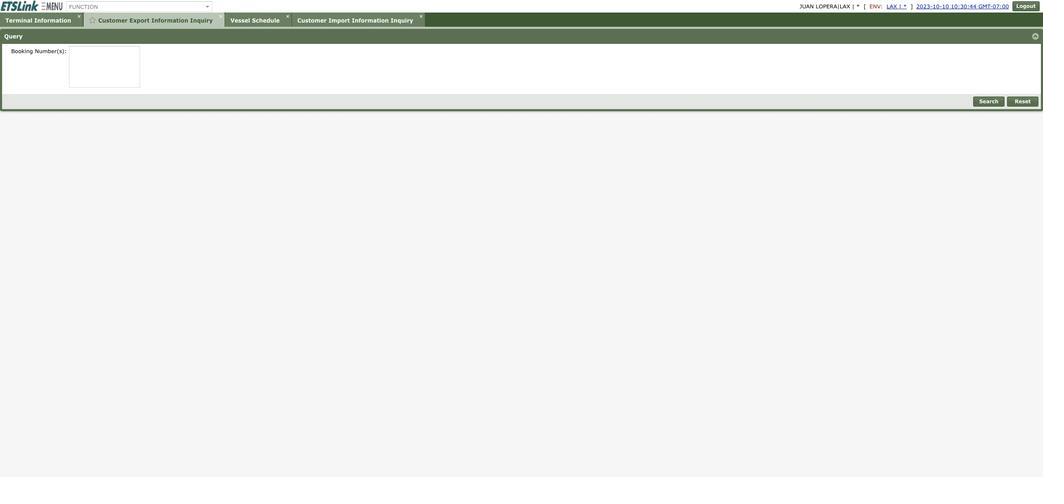 Task type: locate. For each thing, give the bounding box(es) containing it.
2 * from the left
[[904, 3, 907, 10]]

Function text field
[[67, 2, 203, 11]]

terminal
[[5, 17, 32, 24]]

1 horizontal spatial information
[[151, 17, 188, 24]]

inquiry
[[190, 17, 213, 24], [391, 17, 413, 24]]

vessel
[[231, 17, 250, 24]]

2 horizontal spatial information
[[352, 17, 389, 24]]

customer import information inquiry link
[[292, 13, 425, 27]]

0 horizontal spatial |
[[853, 3, 855, 10]]

2023-
[[917, 3, 933, 10]]

0 horizontal spatial information
[[34, 17, 71, 24]]

schedule
[[252, 17, 280, 24]]

* left [
[[857, 3, 860, 10]]

1 horizontal spatial inquiry
[[391, 17, 413, 24]]

customer down function text box at top left
[[98, 17, 128, 24]]

3 information from the left
[[352, 17, 389, 24]]

1 horizontal spatial *
[[904, 3, 907, 10]]

information
[[34, 17, 71, 24], [151, 17, 188, 24], [352, 17, 389, 24]]

2 customer from the left
[[298, 17, 327, 24]]

0 horizontal spatial inquiry
[[190, 17, 213, 24]]

1 horizontal spatial |
[[899, 3, 902, 10]]

1 inquiry from the left
[[190, 17, 213, 24]]

10:30:45
[[951, 3, 977, 10]]

10-
[[933, 3, 943, 10]]

inquiry inside customer import information inquiry link
[[391, 17, 413, 24]]

export
[[130, 17, 150, 24]]

[
[[864, 3, 867, 10]]

information right export
[[151, 17, 188, 24]]

inquiry inside customer export information inquiry link
[[190, 17, 213, 24]]

| left [
[[853, 3, 855, 10]]

1 | from the left
[[853, 3, 855, 10]]

* left ]
[[904, 3, 907, 10]]

0 horizontal spatial *
[[857, 3, 860, 10]]

0 horizontal spatial customer
[[98, 17, 128, 24]]

inquiry for customer import information inquiry
[[391, 17, 413, 24]]

customer for customer import information inquiry
[[298, 17, 327, 24]]

information for customer import information inquiry
[[352, 17, 389, 24]]

1 * from the left
[[857, 3, 860, 10]]

customer export information inquiry link
[[84, 13, 225, 27]]

customer for customer export information inquiry
[[98, 17, 128, 24]]

information right import
[[352, 17, 389, 24]]

*
[[857, 3, 860, 10], [904, 3, 907, 10]]

]
[[911, 3, 913, 10]]

information right terminal
[[34, 17, 71, 24]]

customer left import
[[298, 17, 327, 24]]

2 inquiry from the left
[[391, 17, 413, 24]]

1 horizontal spatial customer
[[298, 17, 327, 24]]

1 customer from the left
[[98, 17, 128, 24]]

customer
[[98, 17, 128, 24], [298, 17, 327, 24]]

|
[[853, 3, 855, 10], [899, 3, 902, 10]]

| right lax
[[899, 3, 902, 10]]

2 information from the left
[[151, 17, 188, 24]]



Task type: vqa. For each thing, say whether or not it's contained in the screenshot.
Schedule
yes



Task type: describe. For each thing, give the bounding box(es) containing it.
lax
[[887, 3, 898, 10]]

terminal information
[[5, 17, 71, 24]]

gmt-
[[979, 3, 993, 10]]

juan
[[800, 3, 814, 10]]

10
[[942, 3, 949, 10]]

information for customer export information inquiry
[[151, 17, 188, 24]]

vessel schedule
[[231, 17, 280, 24]]

juan lopera|lax | * [ env: lax | * ] 2023-10-10 10:30:45 gmt-07:00
[[800, 3, 1009, 10]]

terminal information link
[[0, 13, 83, 27]]

customer export information inquiry
[[98, 17, 213, 24]]

1 information from the left
[[34, 17, 71, 24]]

env:
[[870, 3, 883, 10]]

07:00
[[993, 3, 1009, 10]]

lopera|lax
[[816, 3, 851, 10]]

logout
[[1017, 3, 1036, 9]]

2 | from the left
[[899, 3, 902, 10]]

vessel schedule link
[[225, 13, 292, 27]]

inquiry for customer export information inquiry
[[190, 17, 213, 24]]

customer import information inquiry
[[298, 17, 413, 24]]

import
[[329, 17, 350, 24]]

logout link
[[1013, 1, 1040, 11]]



